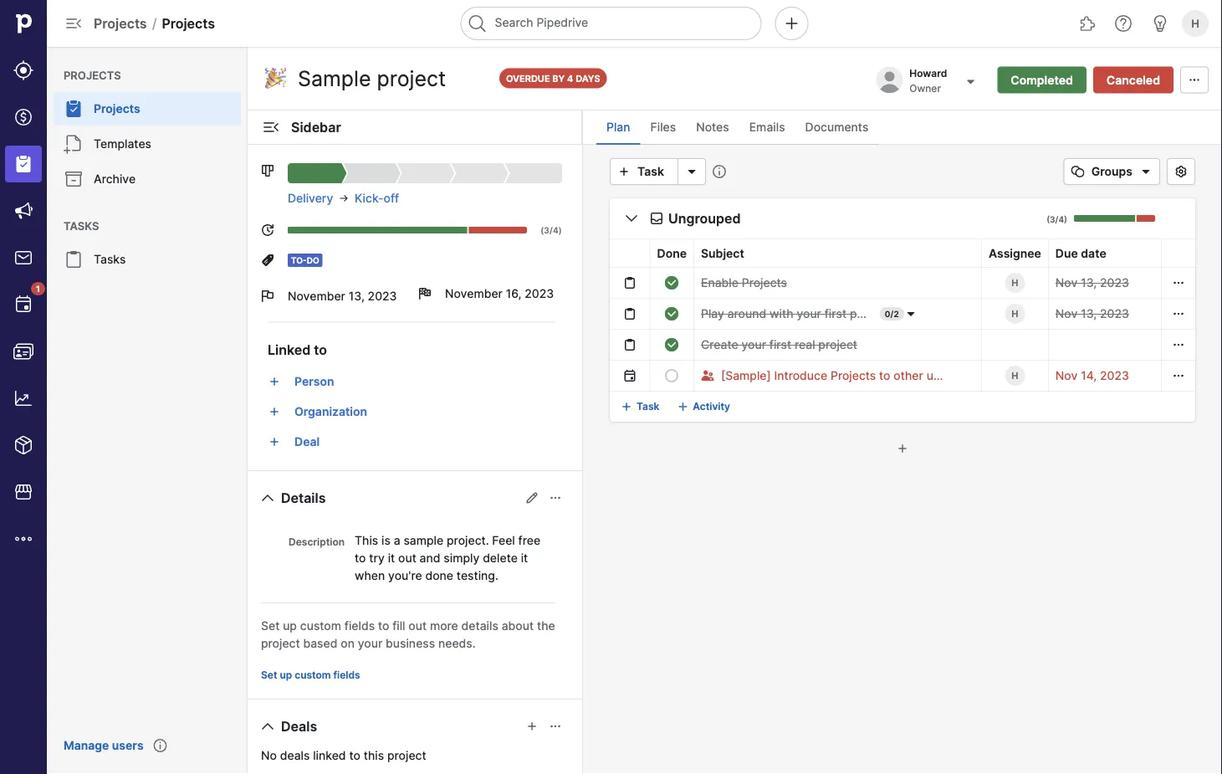 Task type: vqa. For each thing, say whether or not it's contained in the screenshot.
Done 'COLUMN HEADER'
yes



Task type: locate. For each thing, give the bounding box(es) containing it.
1 horizontal spatial 4
[[568, 73, 574, 84]]

2 color active image from the top
[[268, 405, 281, 419]]

info image right manage users
[[154, 739, 167, 752]]

delivery
[[288, 191, 333, 205]]

1 column header from the left
[[590, 239, 610, 267]]

november inside button
[[445, 287, 503, 301]]

1 horizontal spatial (
[[1047, 214, 1051, 224]]

introduce
[[775, 369, 828, 383]]

0 vertical spatial custom
[[300, 619, 342, 633]]

set for set up custom fields
[[261, 669, 277, 681]]

fields inside the "set up custom fields to fill out more details about the project based on your business needs."
[[345, 619, 375, 633]]

1 horizontal spatial november
[[445, 287, 503, 301]]

create
[[701, 338, 739, 352]]

notes
[[697, 120, 730, 134]]

3 color undefined image from the top
[[64, 249, 84, 270]]

set up deals button
[[261, 669, 277, 681]]

3
[[1051, 214, 1056, 224], [544, 225, 550, 235]]

1 vertical spatial nov
[[1056, 307, 1078, 321]]

task button left color link image
[[617, 393, 667, 420]]

set inside the "set up custom fields to fill out more details about the project based on your business needs."
[[261, 619, 280, 633]]

color undefined image
[[64, 99, 84, 119], [64, 134, 84, 154], [64, 249, 84, 270]]

0 horizontal spatial november
[[288, 289, 346, 303]]

free
[[519, 533, 541, 547]]

0 vertical spatial fields
[[345, 619, 375, 633]]

organization button
[[288, 398, 562, 425]]

task left more options image
[[638, 164, 665, 179]]

1 horizontal spatial your
[[742, 338, 767, 352]]

first left real
[[770, 338, 792, 352]]

insights image
[[13, 388, 33, 408]]

1 horizontal spatial color undefined image
[[64, 169, 84, 189]]

contacts image
[[13, 342, 33, 362]]

transfer ownership image
[[961, 72, 981, 92]]

projects inside button
[[742, 276, 788, 290]]

set
[[261, 619, 280, 633], [261, 669, 277, 681]]

up inside set up custom fields button
[[280, 669, 292, 681]]

row
[[590, 239, 1196, 267]]

your inside 'button'
[[742, 338, 767, 352]]

0 vertical spatial task button
[[610, 158, 679, 185]]

custom for set up custom fields to fill out more details about the project based on your business needs.
[[300, 619, 342, 633]]

your
[[797, 307, 822, 321], [742, 338, 767, 352], [358, 636, 383, 650]]

menu item
[[0, 141, 47, 187]]

1 vertical spatial task
[[637, 401, 660, 413]]

0 vertical spatial task
[[638, 164, 665, 179]]

1 vertical spatial set
[[261, 669, 277, 681]]

project inside play around with your first project button
[[850, 307, 889, 321]]

tasks link
[[54, 243, 241, 276]]

set up custom fields
[[261, 669, 360, 681]]

november up linked to
[[288, 289, 346, 303]]

project left 2
[[850, 307, 889, 321]]

0 vertical spatial info image
[[713, 165, 726, 178]]

to inside [sample] introduce projects to other users in the company button
[[880, 369, 891, 383]]

november inside button
[[288, 289, 346, 303]]

custom
[[300, 619, 342, 633], [295, 669, 331, 681]]

more options image
[[682, 165, 702, 178]]

color primary image
[[1137, 162, 1157, 182], [1069, 165, 1089, 178], [338, 192, 350, 205], [666, 276, 679, 290], [419, 287, 432, 300], [261, 290, 275, 303], [666, 307, 679, 321], [905, 307, 918, 321], [623, 338, 637, 352], [623, 369, 637, 383], [701, 369, 715, 383], [1173, 369, 1186, 383], [526, 491, 539, 505], [549, 491, 562, 505], [549, 720, 562, 733]]

task button
[[610, 158, 679, 185], [617, 393, 667, 420]]

overdue by 4 days
[[506, 73, 601, 84]]

deals
[[280, 748, 310, 763]]

fields down the 'on'
[[334, 669, 360, 681]]

to left try
[[355, 551, 366, 565]]

november for november 16, 2023
[[445, 287, 503, 301]]

project inside create your first real project 'button'
[[819, 338, 858, 352]]

0 vertical spatial up
[[283, 619, 297, 633]]

to
[[314, 342, 327, 358], [880, 369, 891, 383], [355, 551, 366, 565], [378, 619, 390, 633], [349, 748, 361, 763]]

assignee
[[989, 246, 1042, 260]]

(
[[1047, 214, 1051, 224], [541, 225, 544, 235]]

table
[[590, 239, 1196, 392]]

color undefined image for templates
[[64, 134, 84, 154]]

up inside the "set up custom fields to fill out more details about the project based on your business needs."
[[283, 619, 297, 633]]

0 vertical spatial color undefined image
[[64, 99, 84, 119]]

1 color active image from the top
[[268, 375, 281, 388]]

1 vertical spatial task button
[[617, 393, 667, 420]]

users left in
[[927, 369, 958, 383]]

2 horizontal spatial your
[[797, 307, 822, 321]]

subject column header
[[694, 239, 982, 267]]

1 vertical spatial the
[[537, 619, 556, 633]]

0 vertical spatial color active image
[[268, 375, 281, 388]]

row group
[[590, 267, 1196, 391]]

november left 16,
[[445, 287, 503, 301]]

1 vertical spatial 3
[[544, 225, 550, 235]]

no deals linked to this project
[[261, 748, 427, 763]]

out right fill
[[409, 619, 427, 633]]

done column header
[[650, 239, 694, 267]]

users inside table
[[927, 369, 958, 383]]

out up you're
[[398, 551, 417, 565]]

it right try
[[388, 551, 395, 565]]

is
[[382, 533, 391, 547]]

color active image
[[268, 375, 281, 388], [268, 405, 281, 419], [268, 435, 281, 449]]

enable projects button
[[701, 273, 788, 293]]

projects menu item
[[47, 92, 248, 126]]

0 vertical spatial first
[[825, 307, 847, 321]]

4
[[568, 73, 574, 84], [1059, 214, 1065, 224], [553, 225, 559, 235]]

up up set up custom fields
[[283, 619, 297, 633]]

task
[[638, 164, 665, 179], [637, 401, 660, 413]]

1 vertical spatial fields
[[334, 669, 360, 681]]

/
[[152, 15, 157, 31], [1056, 214, 1059, 224], [550, 225, 553, 235], [891, 309, 894, 319]]

color active image down linked
[[268, 375, 281, 388]]

manage
[[64, 739, 109, 753]]

fields
[[345, 619, 375, 633], [334, 669, 360, 681]]

november 16, 2023
[[445, 287, 554, 301]]

1 horizontal spatial )
[[1065, 214, 1068, 224]]

task for more options image
[[638, 164, 665, 179]]

ungrouped
[[669, 210, 741, 226]]

color undefined image for projects
[[64, 99, 84, 119]]

1 it from the left
[[388, 551, 395, 565]]

projects link
[[54, 92, 241, 126]]

templates
[[94, 137, 151, 151]]

table containing done
[[590, 239, 1196, 392]]

fill
[[393, 619, 406, 633]]

templates link
[[54, 127, 241, 161]]

2023 inside button
[[525, 287, 554, 301]]

info image
[[713, 165, 726, 178], [154, 739, 167, 752]]

1 vertical spatial out
[[409, 619, 427, 633]]

2 vertical spatial color undefined image
[[64, 249, 84, 270]]

color undefined image left archive
[[64, 169, 84, 189]]

play around with your first project button
[[701, 304, 889, 324]]

to left 'other'
[[880, 369, 891, 383]]

2 color undefined image from the top
[[64, 134, 84, 154]]

sales assistant image
[[1151, 13, 1171, 33]]

color active image left organization
[[268, 405, 281, 419]]

enable projects
[[701, 276, 788, 290]]

0 vertical spatial set
[[261, 619, 280, 633]]

to left fill
[[378, 619, 390, 633]]

assignee column header
[[982, 239, 1049, 267]]

1 vertical spatial nov 13, 2023
[[1056, 307, 1130, 321]]

0 horizontal spatial ( 3 / 4 )
[[541, 225, 562, 235]]

0 vertical spatial your
[[797, 307, 822, 321]]

color undefined image right deals icon
[[64, 99, 84, 119]]

2 horizontal spatial 4
[[1059, 214, 1065, 224]]

details button
[[254, 485, 333, 511]]

1 vertical spatial color undefined image
[[13, 295, 33, 315]]

0 horizontal spatial )
[[559, 225, 562, 235]]

color link image
[[677, 400, 690, 413]]

users
[[927, 369, 958, 383], [112, 739, 144, 753]]

1 set from the top
[[261, 619, 280, 633]]

your inside the "set up custom fields to fill out more details about the project based on your business needs."
[[358, 636, 383, 650]]

color undefined image left templates
[[64, 134, 84, 154]]

)
[[1065, 214, 1068, 224], [559, 225, 562, 235]]

0 horizontal spatial info image
[[154, 739, 167, 752]]

1 vertical spatial your
[[742, 338, 767, 352]]

task right color link icon
[[637, 401, 660, 413]]

1 vertical spatial custom
[[295, 669, 331, 681]]

set up custom fields to fill out more details about the project based on your business needs.
[[261, 619, 556, 650]]

up
[[283, 619, 297, 633], [280, 669, 292, 681]]

up up deals button
[[280, 669, 292, 681]]

due date column header
[[1049, 239, 1162, 267]]

0 horizontal spatial your
[[358, 636, 383, 650]]

set inside set up custom fields button
[[261, 669, 277, 681]]

/ right 'menu toggle' icon on the left top of page
[[152, 15, 157, 31]]

custom inside the "set up custom fields to fill out more details about the project based on your business needs."
[[300, 619, 342, 633]]

color undefined image inside 1 link
[[13, 295, 33, 315]]

/ up 'november 16, 2023'
[[550, 225, 553, 235]]

1 vertical spatial color active image
[[268, 405, 281, 419]]

1 vertical spatial )
[[559, 225, 562, 235]]

howard
[[910, 67, 948, 79]]

project left based
[[261, 636, 300, 650]]

business
[[386, 636, 435, 650]]

2 vertical spatial color active image
[[268, 435, 281, 449]]

0 horizontal spatial first
[[770, 338, 792, 352]]

your down the around
[[742, 338, 767, 352]]

due date
[[1056, 246, 1107, 260]]

this
[[364, 748, 384, 763]]

0 horizontal spatial it
[[388, 551, 395, 565]]

first
[[825, 307, 847, 321], [770, 338, 792, 352]]

color undefined image inside archive link
[[64, 169, 84, 189]]

0 vertical spatial (
[[1047, 214, 1051, 224]]

1 vertical spatial users
[[112, 739, 144, 753]]

0 vertical spatial color undefined image
[[64, 169, 84, 189]]

completed
[[1011, 73, 1074, 87]]

1 link
[[5, 282, 45, 323]]

color undefined image inside projects link
[[64, 99, 84, 119]]

/ up [sample] introduce projects to other users in the company
[[891, 309, 894, 319]]

it
[[388, 551, 395, 565], [521, 551, 528, 565]]

column header
[[590, 239, 610, 267], [610, 239, 650, 267], [1162, 239, 1196, 267]]

row containing done
[[590, 239, 1196, 267]]

feel
[[492, 533, 515, 547]]

0 vertical spatial users
[[927, 369, 958, 383]]

projects / projects
[[94, 15, 215, 31]]

0 vertical spatial out
[[398, 551, 417, 565]]

0 horizontal spatial color undefined image
[[13, 295, 33, 315]]

0
[[885, 309, 891, 319]]

1 horizontal spatial users
[[927, 369, 958, 383]]

november 16, 2023 button
[[419, 277, 562, 311]]

1 horizontal spatial first
[[825, 307, 847, 321]]

try
[[369, 551, 385, 565]]

0 horizontal spatial users
[[112, 739, 144, 753]]

out inside this is a sample project. feel free to try it out and simply delete it when you're done testing.
[[398, 551, 417, 565]]

0 vertical spatial the
[[974, 369, 992, 383]]

3 color active image from the top
[[268, 435, 281, 449]]

task button left more options image
[[610, 158, 679, 185]]

1 vertical spatial info image
[[154, 739, 167, 752]]

more image
[[13, 529, 33, 549]]

sidebar
[[291, 119, 341, 135]]

color undefined image right sales inbox 'image' at the top of page
[[64, 249, 84, 270]]

h
[[1192, 17, 1200, 30], [1012, 277, 1019, 288], [1012, 308, 1019, 319], [1012, 370, 1019, 381]]

up for set up custom fields to fill out more details about the project based on your business needs.
[[283, 619, 297, 633]]

custom down based
[[295, 669, 331, 681]]

color primary image inside november 13, 2023 button
[[261, 290, 275, 303]]

1 color undefined image from the top
[[64, 99, 84, 119]]

your right the 'on'
[[358, 636, 383, 650]]

tasks
[[64, 219, 99, 232], [94, 252, 126, 267]]

color undefined image inside tasks link
[[64, 249, 84, 270]]

enable
[[701, 276, 739, 290]]

( 3 / 4 ) up due
[[1047, 214, 1068, 224]]

task button for color link image
[[617, 393, 667, 420]]

menu containing projects
[[47, 47, 248, 774]]

details
[[462, 619, 499, 633]]

( up assignee column header
[[1047, 214, 1051, 224]]

0 horizontal spatial (
[[541, 225, 544, 235]]

16,
[[506, 287, 522, 301]]

projects inside button
[[831, 369, 877, 383]]

2 vertical spatial your
[[358, 636, 383, 650]]

1 nov 13, 2023 from the top
[[1056, 276, 1130, 290]]

color active image left deal on the left of the page
[[268, 435, 281, 449]]

out inside the "set up custom fields to fill out more details about the project based on your business needs."
[[409, 619, 427, 633]]

it down free
[[521, 551, 528, 565]]

projects image
[[13, 154, 33, 174]]

Search Pipedrive field
[[461, 7, 762, 40]]

project right real
[[819, 338, 858, 352]]

info image right more options image
[[713, 165, 726, 178]]

custom inside button
[[295, 669, 331, 681]]

( 3 / 4 ) up 'november 16, 2023'
[[541, 225, 562, 235]]

fields inside button
[[334, 669, 360, 681]]

1 horizontal spatial info image
[[713, 165, 726, 178]]

color undefined image down sales inbox 'image' at the top of page
[[13, 295, 33, 315]]

marketplace image
[[13, 482, 33, 502]]

2023
[[1101, 276, 1130, 290], [525, 287, 554, 301], [368, 289, 397, 303], [1101, 307, 1130, 321], [1101, 369, 1130, 383]]

0 vertical spatial nov
[[1056, 276, 1078, 290]]

color undefined image
[[64, 169, 84, 189], [13, 295, 33, 315]]

color primary image
[[1185, 73, 1205, 87], [261, 117, 281, 137], [261, 164, 275, 177], [614, 165, 634, 178], [1172, 165, 1192, 178], [622, 208, 642, 229], [650, 212, 664, 225], [261, 223, 275, 237], [261, 254, 275, 267], [623, 276, 637, 290], [1173, 276, 1186, 290], [623, 307, 637, 321], [1173, 307, 1186, 321], [666, 338, 679, 352], [1173, 338, 1186, 352], [666, 369, 679, 383], [258, 488, 278, 508], [258, 716, 278, 737], [526, 720, 539, 733]]

emails
[[750, 120, 786, 134]]

nov 14, 2023
[[1056, 369, 1130, 383]]

13,
[[1082, 276, 1098, 290], [349, 289, 365, 303], [1082, 307, 1098, 321]]

0 vertical spatial nov 13, 2023
[[1056, 276, 1130, 290]]

the right 'about'
[[537, 619, 556, 633]]

1 vertical spatial up
[[280, 669, 292, 681]]

set up set up custom fields
[[261, 619, 280, 633]]

nov 13, 2023
[[1056, 276, 1130, 290], [1056, 307, 1130, 321]]

1 horizontal spatial it
[[521, 551, 528, 565]]

( 3 / 4 )
[[1047, 214, 1068, 224], [541, 225, 562, 235]]

0 vertical spatial 3
[[1051, 214, 1056, 224]]

color primary image inside deals button
[[258, 716, 278, 737]]

1 horizontal spatial the
[[974, 369, 992, 383]]

2 set from the top
[[261, 669, 277, 681]]

/ up due
[[1056, 214, 1059, 224]]

your right with
[[797, 307, 822, 321]]

2 vertical spatial nov
[[1056, 369, 1078, 383]]

your inside button
[[797, 307, 822, 321]]

0 vertical spatial 4
[[568, 73, 574, 84]]

users right manage
[[112, 739, 144, 753]]

custom up based
[[300, 619, 342, 633]]

first left 0
[[825, 307, 847, 321]]

and
[[420, 551, 441, 565]]

archive
[[94, 172, 136, 186]]

the inside the "set up custom fields to fill out more details about the project based on your business needs."
[[537, 619, 556, 633]]

owner
[[910, 82, 942, 95]]

1 vertical spatial color undefined image
[[64, 134, 84, 154]]

first inside button
[[825, 307, 847, 321]]

the right in
[[974, 369, 992, 383]]

2 vertical spatial 4
[[553, 225, 559, 235]]

fields up the 'on'
[[345, 619, 375, 633]]

color undefined image inside templates link
[[64, 134, 84, 154]]

0 horizontal spatial 3
[[544, 225, 550, 235]]

1 horizontal spatial ( 3 / 4 )
[[1047, 214, 1068, 224]]

menu toggle image
[[64, 13, 84, 33]]

this
[[355, 533, 379, 547]]

1 vertical spatial first
[[770, 338, 792, 352]]

add group image
[[893, 442, 913, 455]]

0 horizontal spatial the
[[537, 619, 556, 633]]

cell
[[590, 267, 610, 298], [590, 298, 610, 329], [590, 329, 610, 360], [982, 329, 1049, 360], [1049, 329, 1162, 360], [590, 360, 610, 391]]

groups button
[[1064, 158, 1161, 185]]

deal button
[[288, 429, 562, 455]]

( up 'november 16, 2023'
[[541, 225, 544, 235]]

menu
[[47, 47, 248, 774]]

due
[[1056, 246, 1079, 260]]



Task type: describe. For each thing, give the bounding box(es) containing it.
0 vertical spatial )
[[1065, 214, 1068, 224]]

set up custom fields button
[[254, 665, 367, 686]]

h button
[[1179, 7, 1213, 40]]

3 column header from the left
[[1162, 239, 1196, 267]]

on
[[341, 636, 355, 650]]

kick-
[[355, 191, 384, 205]]

/ inside table
[[891, 309, 894, 319]]

1 menu
[[0, 0, 47, 774]]

set up custom fields link
[[254, 665, 367, 686]]

color active image for organization
[[268, 405, 281, 419]]

deals
[[281, 718, 317, 734]]

1 nov from the top
[[1056, 276, 1078, 290]]

linked
[[313, 748, 346, 763]]

needs.
[[439, 636, 476, 650]]

task for color link image
[[637, 401, 660, 413]]

row group containing enable projects
[[590, 267, 1196, 391]]

[sample] introduce projects to other users in the company
[[722, 369, 1046, 383]]

description
[[289, 536, 345, 548]]

subject
[[701, 246, 745, 260]]

november 13, 2023 button
[[261, 277, 405, 316]]

info image inside menu
[[154, 739, 167, 752]]

details
[[281, 490, 326, 506]]

sales inbox image
[[13, 248, 33, 268]]

home image
[[11, 11, 36, 36]]

custom for set up custom fields
[[295, 669, 331, 681]]

organization
[[295, 405, 367, 419]]

up for set up custom fields
[[280, 669, 292, 681]]

color link image
[[620, 400, 634, 413]]

activity button
[[673, 393, 737, 420]]

play around with your first project
[[701, 307, 889, 321]]

documents
[[806, 120, 869, 134]]

delete
[[483, 551, 518, 565]]

project right this
[[388, 748, 427, 763]]

no
[[261, 748, 277, 763]]

groups
[[1092, 164, 1133, 179]]

🎉  Sample project text field
[[261, 62, 486, 95]]

users inside menu
[[112, 739, 144, 753]]

2023 inside button
[[368, 289, 397, 303]]

by
[[553, 73, 565, 84]]

completed button
[[998, 67, 1087, 93]]

testing.
[[457, 568, 499, 583]]

linked to
[[268, 342, 327, 358]]

2 column header from the left
[[610, 239, 650, 267]]

3 nov from the top
[[1056, 369, 1078, 383]]

1 vertical spatial ( 3 / 4 )
[[541, 225, 562, 235]]

you're
[[388, 568, 422, 583]]

with
[[770, 307, 794, 321]]

1 horizontal spatial 3
[[1051, 214, 1056, 224]]

company
[[995, 369, 1046, 383]]

0 / 2
[[885, 309, 900, 319]]

1 vertical spatial 4
[[1059, 214, 1065, 224]]

color primary image inside details button
[[258, 488, 278, 508]]

manage users
[[64, 739, 144, 753]]

to left this
[[349, 748, 361, 763]]

color active image for deal
[[268, 435, 281, 449]]

a
[[394, 533, 401, 547]]

real
[[795, 338, 816, 352]]

to inside the "set up custom fields to fill out more details about the project based on your business needs."
[[378, 619, 390, 633]]

project inside the "set up custom fields to fill out more details about the project based on your business needs."
[[261, 636, 300, 650]]

color primary image inside november 16, 2023 button
[[419, 287, 432, 300]]

1 vertical spatial tasks
[[94, 252, 126, 267]]

0 vertical spatial ( 3 / 4 )
[[1047, 214, 1068, 224]]

2
[[894, 309, 900, 319]]

2 nov from the top
[[1056, 307, 1078, 321]]

quick help image
[[1114, 13, 1134, 33]]

activity
[[693, 401, 731, 413]]

first inside 'button'
[[770, 338, 792, 352]]

in
[[961, 369, 971, 383]]

2 nov 13, 2023 from the top
[[1056, 307, 1130, 321]]

canceled
[[1107, 73, 1161, 87]]

campaigns image
[[13, 201, 33, 221]]

task button for more options image
[[610, 158, 679, 185]]

other
[[894, 369, 924, 383]]

quick add image
[[782, 13, 802, 33]]

to inside this is a sample project. feel free to try it out and simply delete it when you're done testing.
[[355, 551, 366, 565]]

leads image
[[13, 60, 33, 80]]

based
[[303, 636, 338, 650]]

howard owner
[[910, 67, 948, 95]]

done
[[426, 568, 454, 583]]

the inside [sample] introduce projects to other users in the company button
[[974, 369, 992, 383]]

plan
[[607, 120, 631, 134]]

deals image
[[13, 107, 33, 127]]

projects inside menu item
[[94, 102, 140, 116]]

products image
[[13, 435, 33, 455]]

manage users button
[[54, 731, 154, 761]]

off
[[384, 191, 399, 205]]

howard link
[[910, 67, 951, 79]]

[sample]
[[722, 369, 771, 383]]

color active image for person
[[268, 375, 281, 388]]

days
[[576, 73, 601, 84]]

0 horizontal spatial 4
[[553, 225, 559, 235]]

1 vertical spatial (
[[541, 225, 544, 235]]

archive link
[[54, 162, 241, 196]]

canceled button
[[1094, 67, 1174, 93]]

simply
[[444, 551, 480, 565]]

14,
[[1082, 369, 1098, 383]]

set for set up custom fields to fill out more details about the project based on your business needs.
[[261, 619, 280, 633]]

person
[[295, 375, 334, 389]]

overdue
[[506, 73, 550, 84]]

date
[[1082, 246, 1107, 260]]

[sample] introduce projects to other users in the company button
[[722, 366, 1046, 386]]

0 vertical spatial tasks
[[64, 219, 99, 232]]

november for november 13, 2023
[[288, 289, 346, 303]]

november 13, 2023
[[288, 289, 397, 303]]

deal
[[295, 435, 320, 449]]

fields for set up custom fields
[[334, 669, 360, 681]]

person button
[[288, 368, 562, 395]]

2 it from the left
[[521, 551, 528, 565]]

fields for set up custom fields to fill out more details about the project based on your business needs.
[[345, 619, 375, 633]]

deals button
[[254, 713, 324, 740]]

1
[[36, 284, 40, 294]]

h inside button
[[1192, 17, 1200, 30]]

to right linked
[[314, 342, 327, 358]]

color undefined image for tasks
[[64, 249, 84, 270]]

about
[[502, 619, 534, 633]]

13, inside button
[[349, 289, 365, 303]]

this is a sample project. feel free to try it out and simply delete it when you're done testing.
[[355, 533, 541, 583]]

kick-off
[[355, 191, 399, 205]]

when
[[355, 568, 385, 583]]

create your first real project button
[[701, 335, 858, 355]]

sample
[[404, 533, 444, 547]]

create your first real project
[[701, 338, 858, 352]]



